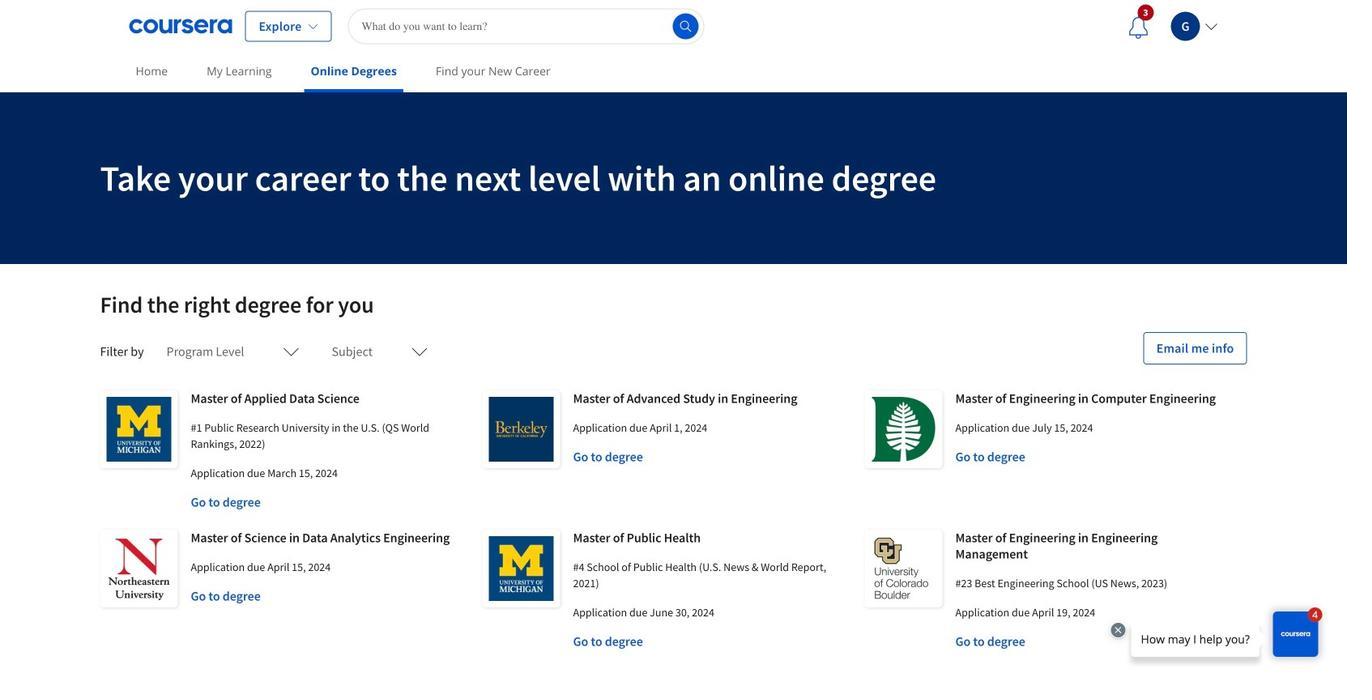 Task type: vqa. For each thing, say whether or not it's contained in the screenshot.
SAS image
no



Task type: describe. For each thing, give the bounding box(es) containing it.
coursera image
[[129, 13, 232, 39]]

dartmouth college image
[[865, 391, 943, 468]]

university of california, berkeley image
[[483, 391, 560, 468]]

0 vertical spatial university of michigan image
[[100, 391, 178, 468]]



Task type: locate. For each thing, give the bounding box(es) containing it.
None search field
[[348, 9, 705, 44]]

northeastern university image
[[100, 530, 178, 608]]

0 horizontal spatial university of michigan image
[[100, 391, 178, 468]]

university of colorado boulder image
[[865, 530, 943, 608]]

1 horizontal spatial university of michigan image
[[483, 530, 560, 608]]

1 vertical spatial university of michigan image
[[483, 530, 560, 608]]

university of michigan image
[[100, 391, 178, 468], [483, 530, 560, 608]]

What do you want to learn? text field
[[348, 9, 705, 44]]



